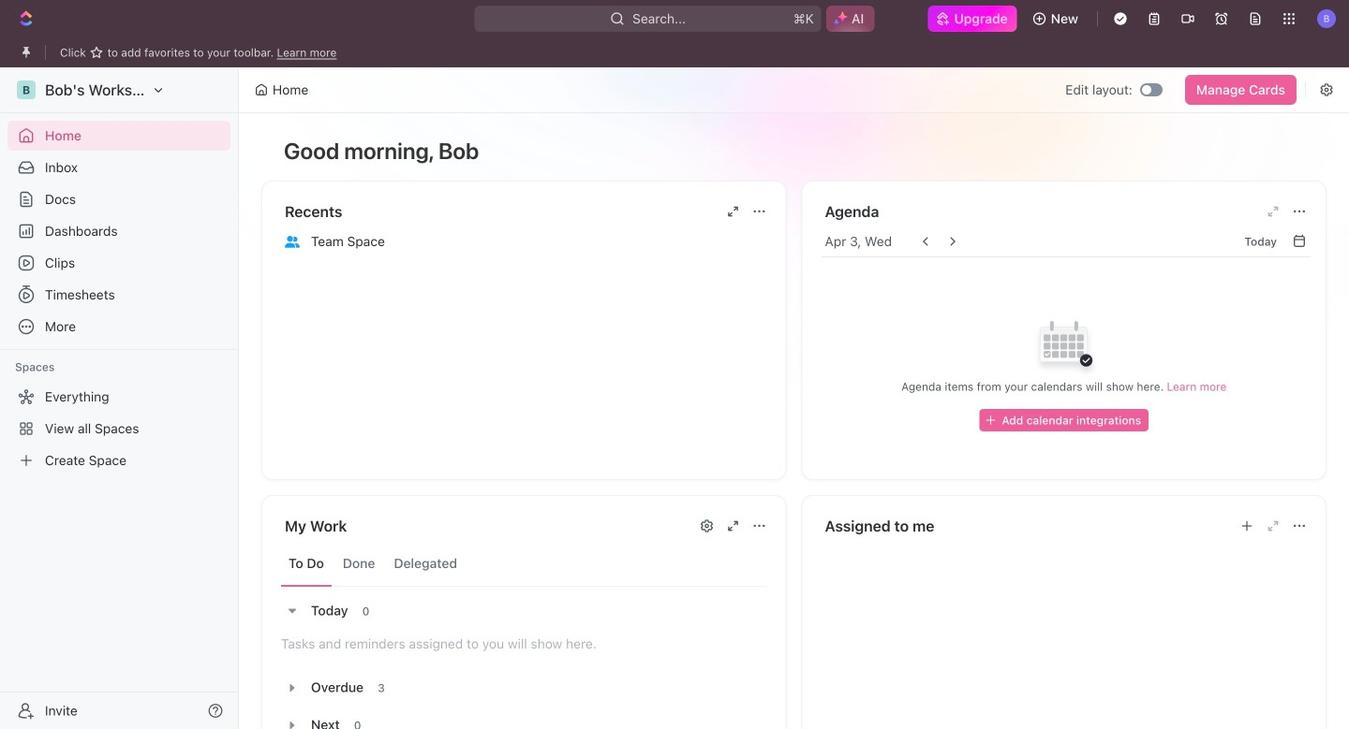 Task type: vqa. For each thing, say whether or not it's contained in the screenshot.
Bob'S Workspace, , element
yes



Task type: describe. For each thing, give the bounding box(es) containing it.
bob's workspace, , element
[[17, 81, 36, 99]]

user group image
[[285, 236, 300, 248]]

sidebar navigation
[[0, 67, 243, 730]]



Task type: locate. For each thing, give the bounding box(es) containing it.
tab list
[[281, 542, 767, 587]]

tree
[[7, 382, 230, 476]]

tree inside "sidebar" navigation
[[7, 382, 230, 476]]



